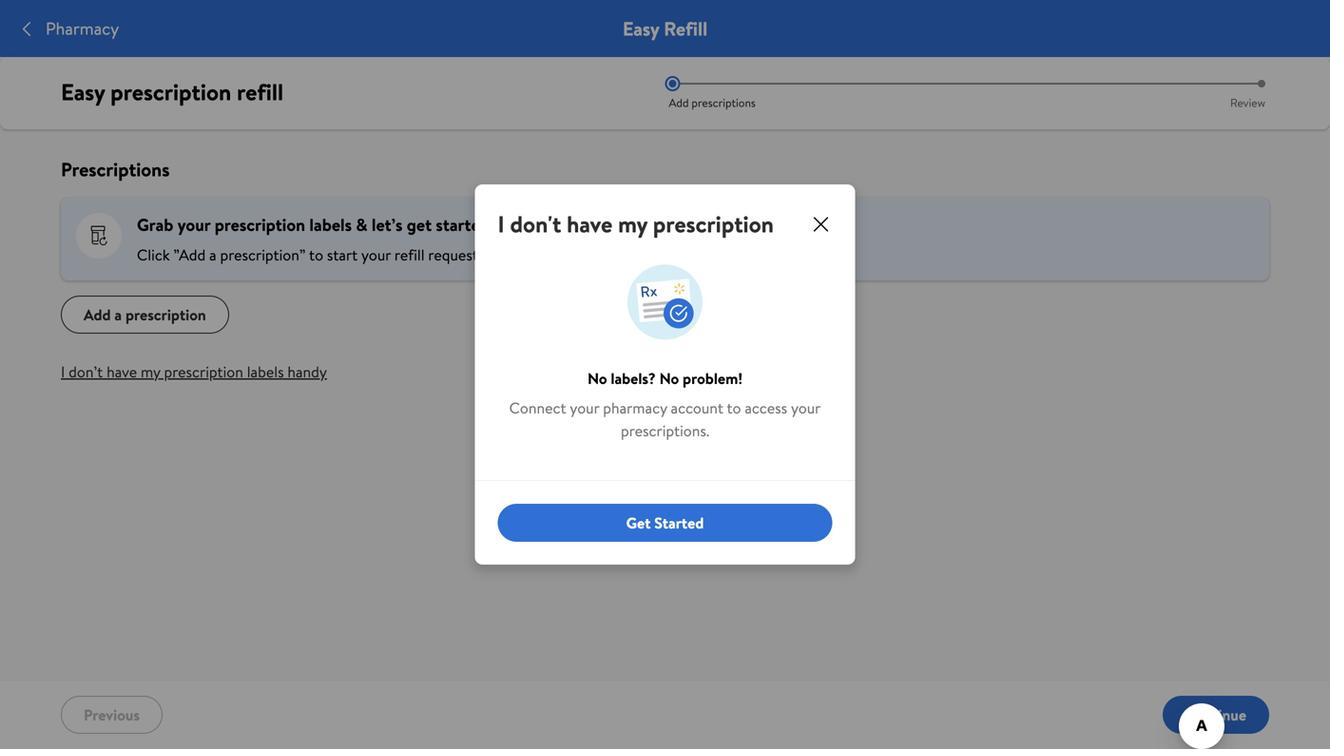 Task type: locate. For each thing, give the bounding box(es) containing it.
a inside the grab your prescription labels & let's get started click "add a prescription" to start your refill request.
[[209, 244, 216, 265]]

i don't have my prescription
[[498, 208, 774, 240]]

prescriptions
[[61, 156, 170, 183]]

i inside i don't have my prescription dialog
[[498, 208, 505, 240]]

my for don't
[[618, 208, 647, 240]]

refill
[[237, 76, 283, 108], [394, 244, 425, 265]]

labels left handy
[[247, 361, 284, 382]]

i inside i don't have my prescription labels handy button
[[61, 361, 65, 382]]

1 horizontal spatial to
[[727, 397, 741, 418]]

1 vertical spatial a
[[114, 304, 122, 325]]

i
[[498, 208, 505, 240], [61, 361, 65, 382]]

1 horizontal spatial i
[[498, 208, 505, 240]]

grab
[[137, 213, 173, 237]]

1 vertical spatial add
[[84, 304, 111, 325]]

list
[[665, 76, 1269, 111]]

"add
[[173, 244, 206, 265]]

0 horizontal spatial no
[[588, 368, 607, 389]]

my inside dialog
[[618, 208, 647, 240]]

1 vertical spatial i
[[61, 361, 65, 382]]

add left prescriptions
[[669, 95, 689, 111]]

0 vertical spatial refill
[[237, 76, 283, 108]]

pharmacy button
[[15, 16, 127, 40]]

add inside "list item"
[[669, 95, 689, 111]]

started
[[436, 213, 490, 237]]

have inside i don't have my prescription dialog
[[567, 208, 613, 240]]

add inside button
[[84, 304, 111, 325]]

labels inside the grab your prescription labels & let's get started click "add a prescription" to start your refill request.
[[309, 213, 352, 237]]

0 vertical spatial my
[[618, 208, 647, 240]]

1 horizontal spatial have
[[567, 208, 613, 240]]

start
[[327, 244, 358, 265]]

0 horizontal spatial refill
[[237, 76, 283, 108]]

continue button
[[1163, 696, 1269, 734]]

0 vertical spatial a
[[209, 244, 216, 265]]

prescription
[[110, 76, 231, 108], [653, 208, 774, 240], [215, 213, 305, 237], [125, 304, 206, 325], [164, 361, 243, 382]]

add a prescription button
[[61, 296, 229, 334]]

labels?
[[611, 368, 656, 389]]

have
[[567, 208, 613, 240], [107, 361, 137, 382]]

1 horizontal spatial labels
[[309, 213, 352, 237]]

have right don't at the left top of page
[[567, 208, 613, 240]]

1 horizontal spatial add
[[669, 95, 689, 111]]

have for don't
[[567, 208, 613, 240]]

labels
[[309, 213, 352, 237], [247, 361, 284, 382]]

1 vertical spatial to
[[727, 397, 741, 418]]

no right labels?
[[659, 368, 679, 389]]

don't
[[510, 208, 561, 240]]

1 horizontal spatial no
[[659, 368, 679, 389]]

0 vertical spatial to
[[309, 244, 323, 265]]

to left start
[[309, 244, 323, 265]]

previous
[[84, 704, 140, 725]]

1 vertical spatial have
[[107, 361, 137, 382]]

1 horizontal spatial my
[[618, 208, 647, 240]]

request.
[[428, 244, 481, 265]]

i left "don't"
[[61, 361, 65, 382]]

add up "don't"
[[84, 304, 111, 325]]

0 vertical spatial add
[[669, 95, 689, 111]]

1 horizontal spatial a
[[209, 244, 216, 265]]

0 vertical spatial have
[[567, 208, 613, 240]]

labels inside button
[[247, 361, 284, 382]]

previous button
[[61, 696, 163, 734]]

easy prescription refill
[[61, 76, 283, 108]]

easy down the pharmacy
[[61, 76, 105, 108]]

0 vertical spatial labels
[[309, 213, 352, 237]]

a
[[209, 244, 216, 265], [114, 304, 122, 325]]

add
[[669, 95, 689, 111], [84, 304, 111, 325]]

i for i don't have my prescription
[[498, 208, 505, 240]]

access
[[745, 397, 787, 418]]

2 no from the left
[[659, 368, 679, 389]]

add for add prescriptions
[[669, 95, 689, 111]]

labels left &
[[309, 213, 352, 237]]

to
[[309, 244, 323, 265], [727, 397, 741, 418]]

0 horizontal spatial i
[[61, 361, 65, 382]]

0 vertical spatial easy
[[623, 15, 659, 42]]

prescriptions.
[[621, 420, 709, 441]]

1 vertical spatial labels
[[247, 361, 284, 382]]

easy left refill
[[623, 15, 659, 42]]

0 horizontal spatial my
[[141, 361, 160, 382]]

pharmacy
[[603, 397, 667, 418]]

no labels? no problem! connect your pharmacy account to access your prescriptions.
[[509, 368, 821, 441]]

0 horizontal spatial have
[[107, 361, 137, 382]]

i left don't at the left top of page
[[498, 208, 505, 240]]

your
[[178, 213, 211, 237], [361, 244, 391, 265], [570, 397, 599, 418], [791, 397, 821, 418]]

my inside button
[[141, 361, 160, 382]]

continue
[[1185, 704, 1246, 725]]

1 horizontal spatial easy
[[623, 15, 659, 42]]

add prescriptions
[[669, 95, 756, 111]]

to left 'access'
[[727, 397, 741, 418]]

no
[[588, 368, 607, 389], [659, 368, 679, 389]]

don't
[[69, 361, 103, 382]]

0 horizontal spatial add
[[84, 304, 111, 325]]

1 vertical spatial easy
[[61, 76, 105, 108]]

my
[[618, 208, 647, 240], [141, 361, 160, 382]]

0 vertical spatial i
[[498, 208, 505, 240]]

1 horizontal spatial refill
[[394, 244, 425, 265]]

easy
[[623, 15, 659, 42], [61, 76, 105, 108]]

1 vertical spatial refill
[[394, 244, 425, 265]]

i for i don't have my prescription labels handy
[[61, 361, 65, 382]]

your right 'access'
[[791, 397, 821, 418]]

have inside i don't have my prescription labels handy button
[[107, 361, 137, 382]]

1 vertical spatial my
[[141, 361, 160, 382]]

0 horizontal spatial easy
[[61, 76, 105, 108]]

0 horizontal spatial labels
[[247, 361, 284, 382]]

have right "don't"
[[107, 361, 137, 382]]

0 horizontal spatial to
[[309, 244, 323, 265]]

get
[[407, 213, 432, 237]]

have for don't
[[107, 361, 137, 382]]

no left labels?
[[588, 368, 607, 389]]

prescription inside dialog
[[653, 208, 774, 240]]

0 horizontal spatial a
[[114, 304, 122, 325]]



Task type: vqa. For each thing, say whether or not it's contained in the screenshot.
do
no



Task type: describe. For each thing, give the bounding box(es) containing it.
my for don't
[[141, 361, 160, 382]]

i don't have my prescription dialog
[[475, 184, 855, 565]]

review
[[1230, 95, 1265, 111]]

add for add a prescription
[[84, 304, 111, 325]]

list containing add prescriptions
[[665, 76, 1269, 111]]

prescriptions
[[692, 95, 756, 111]]

1 no from the left
[[588, 368, 607, 389]]

pharmacy
[[46, 16, 119, 40]]

a inside button
[[114, 304, 122, 325]]

add prescriptions list item
[[665, 76, 967, 111]]

your down let's
[[361, 244, 391, 265]]

get started button
[[498, 504, 832, 542]]

add a prescription
[[84, 304, 206, 325]]

your right connect
[[570, 397, 599, 418]]

review list item
[[967, 76, 1269, 111]]

account
[[671, 397, 723, 418]]

click
[[137, 244, 170, 265]]

to inside no labels? no problem! connect your pharmacy account to access your prescriptions.
[[727, 397, 741, 418]]

get
[[626, 512, 651, 533]]

refill inside the grab your prescription labels & let's get started click "add a prescription" to start your refill request.
[[394, 244, 425, 265]]

started
[[654, 512, 704, 533]]

handy
[[288, 361, 327, 382]]

let's
[[372, 213, 403, 237]]

i don't have my prescription labels handy
[[61, 361, 327, 382]]

your up "add
[[178, 213, 211, 237]]

prescription inside the grab your prescription labels & let's get started click "add a prescription" to start your refill request.
[[215, 213, 305, 237]]

to inside the grab your prescription labels & let's get started click "add a prescription" to start your refill request.
[[309, 244, 323, 265]]

easy refill
[[623, 15, 708, 42]]

refill
[[664, 15, 708, 42]]

prescription"
[[220, 244, 306, 265]]

close dialog image
[[810, 213, 832, 236]]

problem!
[[683, 368, 743, 389]]

easy for easy prescription refill
[[61, 76, 105, 108]]

&
[[356, 213, 368, 237]]

get started
[[626, 512, 704, 533]]

i don't have my prescription labels handy button
[[61, 357, 327, 387]]

easy for easy refill
[[623, 15, 659, 42]]

connect
[[509, 397, 566, 418]]

grab your prescription labels & let's get started click "add a prescription" to start your refill request.
[[137, 213, 490, 265]]



